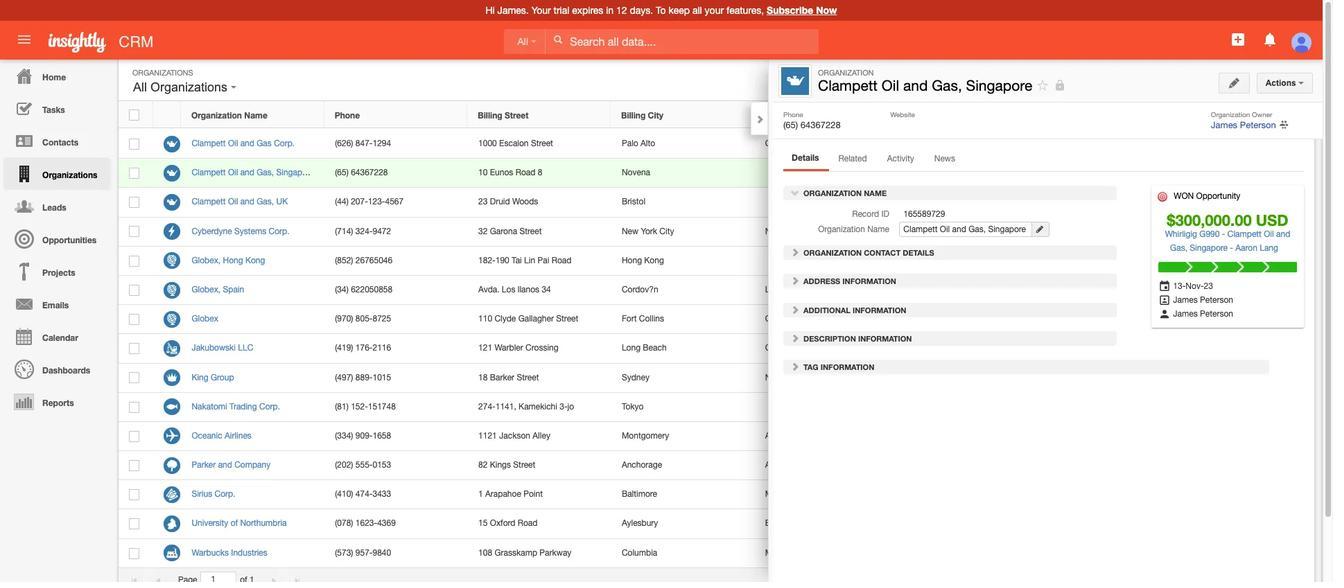 Task type: describe. For each thing, give the bounding box(es) containing it.
change record owner image
[[1280, 119, 1289, 132]]

(078) 1623-4369 cell
[[324, 510, 468, 539]]

oil up website
[[882, 77, 899, 94]]

and up systems
[[240, 197, 254, 207]]

palo
[[622, 139, 638, 148]]

15 oxford road cell
[[468, 510, 611, 539]]

(334) 909-1658 cell
[[324, 422, 468, 451]]

columbia
[[622, 548, 658, 558]]

los
[[502, 285, 516, 295]]

activity
[[887, 154, 914, 164]]

0 vertical spatial peterson
[[1240, 120, 1276, 130]]

32 garona street
[[479, 226, 542, 236]]

street for 18 barker street
[[517, 373, 539, 382]]

Search this list... text field
[[869, 69, 1025, 90]]

clampett left the gas
[[192, 139, 226, 148]]

globex, spain
[[192, 285, 244, 295]]

sydney cell
[[611, 364, 755, 393]]

globex, hong kong link
[[192, 256, 272, 265]]

gas, left 'uk'
[[257, 197, 274, 207]]

expires
[[572, 5, 604, 16]]

and up website
[[903, 77, 928, 94]]

co
[[765, 314, 778, 324]]

clampett oil and gas, uk link
[[192, 197, 295, 207]]

82 kings street cell
[[468, 451, 611, 481]]

import for import / export
[[1120, 163, 1150, 172]]

ca for palo alto
[[765, 139, 777, 148]]

james for responsible user image
[[1174, 295, 1198, 305]]

tags
[[1147, 300, 1164, 309]]

organizations link
[[3, 157, 111, 190]]

road for 15 oxford road
[[518, 519, 538, 529]]

contact
[[864, 248, 901, 257]]

1 vertical spatial organization name
[[802, 189, 887, 198]]

information for tag information
[[821, 363, 875, 372]]

additional
[[804, 306, 851, 315]]

export organizations and notes link
[[1120, 203, 1251, 212]]

hong kong
[[622, 256, 664, 265]]

organization name inside row
[[191, 110, 268, 121]]

no
[[1134, 300, 1145, 309]]

organization up "james peterson" link
[[1211, 110, 1250, 119]]

singapore left "refresh list" icon
[[966, 77, 1033, 94]]

152-
[[351, 402, 368, 412]]

(497) 889-1015
[[335, 373, 391, 382]]

baltimore cell
[[611, 481, 755, 510]]

jackson
[[499, 431, 530, 441]]

(334)
[[335, 431, 353, 441]]

states for new york city
[[936, 226, 959, 236]]

white image
[[554, 35, 563, 44]]

82 kings street
[[479, 460, 536, 470]]

13- for 13-nov-23 import
[[1132, 240, 1144, 250]]

row containing sirius corp.
[[119, 481, 1111, 510]]

108 grasskamp parkway
[[479, 548, 572, 558]]

corp. right trading
[[259, 402, 280, 412]]

fort collins cell
[[611, 305, 755, 334]]

airlines
[[225, 431, 252, 441]]

row containing globex, hong kong
[[119, 247, 1111, 276]]

(970) 805-8725 cell
[[324, 305, 468, 334]]

al
[[765, 431, 775, 441]]

singapore left edit image
[[988, 225, 1026, 235]]

chevron right image for tag information
[[791, 362, 800, 372]]

and for export organizations and notes
[[1212, 203, 1227, 212]]

organization down ny cell
[[804, 248, 862, 257]]

row containing globex
[[119, 305, 1111, 334]]

follow image for long beach
[[1052, 343, 1065, 356]]

row containing organization name
[[119, 102, 1110, 128]]

united for collins
[[909, 314, 933, 324]]

row containing jakubowski llc
[[119, 334, 1111, 364]]

smartmerge
[[1120, 126, 1175, 135]]

sirius corp. link
[[192, 490, 242, 499]]

909-
[[356, 431, 373, 441]]

oceanic airlines link
[[192, 431, 259, 441]]

university of northumbria link
[[192, 519, 294, 529]]

globex, for globex, spain
[[192, 285, 221, 295]]

follow image for tokyo
[[1052, 401, 1065, 415]]

billing for billing state
[[765, 110, 789, 121]]

tokyo cell
[[611, 393, 755, 422]]

garona
[[490, 226, 517, 236]]

australia
[[909, 373, 941, 382]]

108 grasskamp parkway cell
[[468, 539, 611, 568]]

projects link
[[3, 255, 111, 288]]

23 druid woods
[[479, 197, 538, 207]]

64367228 inside phone (65) 64367228
[[801, 120, 841, 130]]

sample_data link
[[1134, 277, 1179, 292]]

row containing cyberdyne systems corp.
[[119, 217, 1111, 247]]

buckinghamshire cell
[[755, 510, 898, 539]]

ak cell
[[755, 451, 898, 481]]

clampett up clampett oil and gas, uk
[[192, 168, 226, 178]]

news link
[[926, 150, 965, 171]]

globex, hong kong
[[192, 256, 265, 265]]

110
[[479, 314, 492, 324]]

responsible user image
[[1159, 295, 1171, 305]]

united states for new york city
[[909, 226, 959, 236]]

15
[[479, 519, 488, 529]]

corp. right sirius
[[215, 490, 235, 499]]

(65) 64367228 cell
[[324, 159, 468, 188]]

0 vertical spatial james peterson
[[1211, 120, 1276, 130]]

md
[[765, 490, 778, 499]]

china cell
[[898, 247, 1042, 276]]

(334) 909-1658
[[335, 431, 391, 441]]

(65) inside cell
[[335, 168, 349, 178]]

singapore up 'uk'
[[276, 168, 314, 178]]

26765046
[[356, 256, 393, 265]]

/
[[1152, 163, 1155, 172]]

nov- for 13-nov-23 import
[[1144, 240, 1163, 250]]

2 column header from the left
[[1041, 102, 1076, 128]]

follow image for aylesbury
[[1052, 518, 1065, 532]]

ny
[[765, 226, 777, 236]]

oil down 165589729
[[940, 225, 950, 235]]

edit image
[[1033, 225, 1047, 236]]

clampett oil and gas corp. link
[[192, 139, 302, 148]]

aylesbury cell
[[611, 510, 755, 539]]

hong kong cell
[[611, 247, 755, 276]]

oil up clampett oil and gas, uk
[[228, 168, 238, 178]]

1 vertical spatial -
[[1230, 243, 1234, 253]]

grasskamp
[[495, 548, 537, 558]]

622050858
[[351, 285, 393, 295]]

1 horizontal spatial export
[[1157, 163, 1188, 172]]

baltimore
[[622, 490, 657, 499]]

palo alto
[[622, 139, 655, 148]]

13- for 13-nov-23
[[1174, 282, 1186, 291]]

3 column header from the left
[[1076, 102, 1110, 128]]

united states cell for fort collins
[[898, 305, 1042, 334]]

(852)
[[335, 256, 353, 265]]

gas, down united kingdom cell
[[969, 225, 986, 235]]

spain inside cell
[[909, 285, 930, 295]]

organization down record
[[818, 225, 865, 235]]

(419)
[[335, 343, 353, 353]]

(419) 176-2116
[[335, 343, 391, 353]]

refresh list image
[[1041, 75, 1054, 85]]

united kingdom
[[909, 197, 969, 207]]

(65) inside phone (65) 64367228
[[784, 120, 798, 130]]

long
[[622, 343, 641, 353]]

related
[[839, 154, 867, 164]]

all for all
[[518, 36, 528, 47]]

1121 jackson alley cell
[[468, 422, 611, 451]]

avda.
[[479, 285, 500, 295]]

united states for palo alto
[[909, 139, 959, 148]]

actual close date image
[[1159, 282, 1171, 291]]

long beach cell
[[611, 334, 755, 364]]

2116
[[373, 343, 391, 353]]

parkway
[[540, 548, 572, 558]]

new york city cell
[[611, 217, 755, 247]]

organization right organization image
[[818, 69, 874, 77]]

tags
[[1180, 257, 1200, 266]]

row group containing clampett oil and gas corp.
[[119, 130, 1111, 568]]

follow image for fort collins
[[1052, 314, 1065, 327]]

1000 escalon street cell
[[468, 130, 611, 159]]

details inside 'link'
[[792, 153, 819, 163]]

12
[[616, 5, 627, 16]]

no tags
[[1134, 300, 1164, 309]]

gas, inside $300,000.00 usd whirligig g990 - clampett oil and gas, singapore - aaron lang
[[1171, 243, 1188, 253]]

follow image for columbia
[[1052, 548, 1065, 561]]

avda. los llanos 34 cell
[[468, 276, 611, 305]]

peterson for responsible user image
[[1200, 295, 1234, 305]]

and down kingdom at the top right of page
[[952, 225, 967, 235]]

king group link
[[192, 373, 241, 382]]

(44) 207-123-4567 cell
[[324, 188, 468, 217]]

globex, for globex, hong kong
[[192, 256, 221, 265]]

follow image for baltimore
[[1052, 489, 1065, 502]]

(714) 324-9472 cell
[[324, 217, 468, 247]]

10 eunos road 8 cell
[[468, 159, 611, 188]]

phone for phone (65) 64367228
[[784, 110, 803, 119]]

lo
[[765, 285, 776, 295]]

organization down 13-nov-23 import link
[[1120, 257, 1178, 266]]

row containing warbucks industries
[[119, 539, 1111, 568]]

1 vertical spatial road
[[552, 256, 572, 265]]

city inside 'new york city' cell
[[660, 226, 674, 236]]

subscribe
[[767, 4, 814, 16]]

street up 1000 escalon street
[[505, 110, 529, 121]]

billing for billing city
[[621, 110, 646, 121]]

gas, up country
[[932, 77, 962, 94]]

pai
[[538, 256, 549, 265]]

organization image
[[782, 67, 809, 95]]

kong inside cell
[[644, 256, 664, 265]]

and left the gas
[[240, 139, 254, 148]]

13-nov-23 import
[[1130, 240, 1199, 250]]

peterson for opportunity owner 'icon'
[[1200, 309, 1234, 319]]

4369
[[377, 519, 396, 529]]

nakatomi trading corp. link
[[192, 402, 287, 412]]

md cell
[[755, 481, 898, 510]]

jo
[[568, 402, 574, 412]]

information for additional information
[[853, 306, 907, 315]]

(34) 622050858
[[335, 285, 393, 295]]

united for alto
[[909, 139, 933, 148]]

australia cell
[[898, 364, 1042, 393]]

2 vertical spatial clampett oil and gas, singapore
[[904, 225, 1026, 235]]

chevron right image for additional information
[[791, 305, 800, 315]]

actions
[[1266, 78, 1299, 88]]

billing state
[[765, 110, 812, 121]]

oil left the gas
[[228, 139, 238, 148]]

organizations inside navigation
[[42, 170, 97, 180]]

long beach
[[622, 343, 667, 353]]

co cell
[[755, 305, 898, 334]]

1 spain from the left
[[223, 285, 244, 295]]

follow image for bristol
[[1052, 197, 1065, 210]]

4567
[[385, 197, 404, 207]]

clampett up phone (65) 64367228
[[818, 77, 878, 94]]

(852) 26765046 cell
[[324, 247, 468, 276]]

cyberdyne systems corp. link
[[192, 226, 296, 236]]

row containing oceanic airlines
[[119, 422, 1111, 451]]

street right gallagher
[[556, 314, 579, 324]]

united kingdom cell
[[898, 188, 1042, 217]]

2 vertical spatial organization name
[[818, 225, 890, 235]]

point
[[524, 490, 543, 499]]

9472
[[373, 226, 391, 236]]

1121 jackson alley
[[479, 431, 551, 441]]

united states cell for palo alto
[[898, 130, 1042, 159]]

warbucks
[[192, 548, 229, 558]]

james peterson for responsible user image
[[1171, 295, 1234, 305]]

university
[[192, 519, 228, 529]]

0 horizontal spatial export
[[1132, 203, 1156, 212]]

follow image for palo alto
[[1052, 138, 1065, 151]]

billing for billing country
[[908, 110, 932, 121]]

0 vertical spatial clampett oil and gas, singapore
[[818, 77, 1033, 94]]

ca cell for palo alto
[[755, 130, 898, 159]]

row containing clampett oil and gas, singapore
[[119, 159, 1111, 188]]

$300,000.00 usd whirligig g990 - clampett oil and gas, singapore - aaron lang
[[1165, 211, 1291, 253]]

18 barker street
[[479, 373, 539, 382]]

news
[[935, 154, 956, 164]]

singapore cell
[[898, 159, 1042, 188]]

montgomery cell
[[611, 422, 755, 451]]

organization right chevron down icon
[[804, 189, 862, 198]]

cordov?n
[[622, 285, 658, 295]]

whirligig
[[1165, 230, 1198, 239]]

united states for long beach
[[909, 343, 959, 353]]

kamekichi
[[519, 402, 557, 412]]

road for 10 eunos road 8
[[516, 168, 536, 178]]

leads
[[42, 202, 66, 213]]

uk
[[276, 197, 288, 207]]

23 inside cell
[[479, 197, 488, 207]]

clampett up "cyberdyne"
[[192, 197, 226, 207]]

additional information
[[802, 306, 907, 315]]

new organization
[[1195, 75, 1265, 85]]

nsw cell
[[755, 364, 898, 393]]

(81) 152-151748 cell
[[324, 393, 468, 422]]



Task type: locate. For each thing, give the bounding box(es) containing it.
clampett oil and gas, singapore up billing country
[[818, 77, 1033, 94]]

ca cell
[[755, 130, 898, 159], [755, 334, 898, 364]]

2 vertical spatial 23
[[1204, 282, 1213, 291]]

0 vertical spatial and
[[1212, 183, 1227, 193]]

4 row from the top
[[119, 188, 1111, 217]]

website
[[891, 110, 915, 119]]

3 united states cell from the top
[[898, 305, 1042, 334]]

(497) 889-1015 cell
[[324, 364, 468, 393]]

contacts link
[[3, 125, 111, 157]]

1 and from the top
[[1212, 183, 1227, 193]]

2 horizontal spatial 23
[[1204, 282, 1213, 291]]

7 follow image from the top
[[1052, 431, 1065, 444]]

2 notes from the top
[[1229, 203, 1251, 212]]

follow image for novena
[[1052, 167, 1065, 180]]

(573) 957-9840 cell
[[324, 539, 468, 568]]

row
[[119, 102, 1110, 128], [119, 130, 1111, 159], [119, 159, 1111, 188], [119, 188, 1111, 217], [119, 217, 1111, 247], [119, 247, 1111, 276], [119, 276, 1111, 305], [119, 305, 1111, 334], [119, 334, 1111, 364], [119, 364, 1111, 393], [119, 393, 1111, 422], [119, 422, 1111, 451], [119, 451, 1111, 481], [119, 481, 1111, 510], [119, 510, 1111, 539], [119, 539, 1111, 568]]

0 horizontal spatial new
[[622, 226, 639, 236]]

street for 82 kings street
[[513, 460, 536, 470]]

tokyo
[[622, 402, 644, 412]]

organizations for all organizations
[[150, 80, 228, 94]]

organization name up clampett oil and gas corp.
[[191, 110, 268, 121]]

road right pai
[[552, 256, 572, 265]]

tag
[[804, 363, 819, 372]]

street for 1000 escalon street
[[531, 139, 553, 148]]

1 vertical spatial import
[[1132, 183, 1156, 193]]

row up the novena
[[119, 130, 1111, 159]]

4 follow image from the top
[[1052, 284, 1065, 298]]

0 vertical spatial your
[[532, 5, 551, 16]]

chevron down image
[[791, 188, 800, 198]]

0 horizontal spatial 64367228
[[351, 168, 388, 178]]

mo
[[765, 548, 779, 558]]

23 down 'whirligig' on the right of page
[[1163, 240, 1172, 250]]

(714)
[[335, 226, 353, 236]]

0 vertical spatial ca
[[765, 139, 777, 148]]

1 united states cell from the top
[[898, 130, 1042, 159]]

billing street
[[478, 110, 529, 121]]

1 vertical spatial chevron right image
[[791, 276, 800, 286]]

anchorage cell
[[611, 451, 755, 481]]

1 vertical spatial (65)
[[335, 168, 349, 178]]

clampett oil and gas, singapore
[[818, 77, 1033, 94], [192, 168, 314, 178], [904, 225, 1026, 235]]

row down tokyo
[[119, 422, 1111, 451]]

110 clyde gallagher street cell
[[468, 305, 611, 334]]

gallagher
[[518, 314, 554, 324]]

10 row from the top
[[119, 364, 1111, 393]]

64367228 up the (44) 207-123-4567
[[351, 168, 388, 178]]

1 horizontal spatial hong
[[622, 256, 642, 265]]

palo alto cell
[[611, 130, 755, 159]]

chevron right image right 'lo'
[[791, 276, 800, 286]]

united states cell for long beach
[[898, 334, 1042, 364]]

import left /
[[1120, 163, 1150, 172]]

clampett oil and gas, singapore link
[[192, 168, 321, 178]]

1 horizontal spatial your
[[1120, 220, 1142, 229]]

james peterson for opportunity owner 'icon'
[[1171, 309, 1234, 319]]

import left opportunity image
[[1132, 183, 1156, 193]]

0 vertical spatial (65)
[[784, 120, 798, 130]]

notifications image
[[1262, 31, 1278, 48]]

0 horizontal spatial nov-
[[1144, 240, 1163, 250]]

274-
[[479, 402, 496, 412]]

road right oxford
[[518, 519, 538, 529]]

1000 escalon street
[[479, 139, 553, 148]]

0 vertical spatial city
[[648, 110, 664, 121]]

cordov?n cell
[[611, 276, 755, 305]]

clampett oil and gas, singapore down clampett oil and gas corp. 'link'
[[192, 168, 314, 178]]

ny cell
[[755, 217, 898, 247]]

0 vertical spatial import
[[1120, 163, 1150, 172]]

usd
[[1256, 211, 1289, 230]]

spain down globex, hong kong link
[[223, 285, 244, 295]]

follow image for anchorage
[[1052, 460, 1065, 473]]

1 follow image from the top
[[1052, 138, 1065, 151]]

states down 165589729
[[936, 226, 959, 236]]

18
[[479, 373, 488, 382]]

spain cell
[[898, 276, 1042, 305]]

row containing university of northumbria
[[119, 510, 1111, 539]]

opportunity owner image
[[1159, 309, 1171, 319]]

2 kong from the left
[[644, 256, 664, 265]]

None checkbox
[[129, 109, 139, 121], [129, 139, 140, 150], [129, 168, 140, 179], [129, 197, 140, 208], [129, 256, 140, 267], [129, 373, 140, 384], [129, 402, 140, 413], [129, 431, 140, 442], [129, 460, 140, 472], [129, 109, 139, 121], [129, 139, 140, 150], [129, 168, 140, 179], [129, 197, 140, 208], [129, 256, 140, 267], [129, 373, 140, 384], [129, 402, 140, 413], [129, 431, 140, 442], [129, 460, 140, 472]]

(419) 176-2116 cell
[[324, 334, 468, 364]]

hong inside cell
[[622, 256, 642, 265]]

row down the novena
[[119, 188, 1111, 217]]

2 ca cell from the top
[[755, 334, 898, 364]]

united down spain cell
[[909, 314, 933, 324]]

7 row from the top
[[119, 276, 1111, 305]]

5 united from the top
[[909, 343, 933, 353]]

united states cell for new york city
[[898, 217, 1042, 247]]

all
[[518, 36, 528, 47], [133, 80, 147, 94]]

1 vertical spatial james
[[1174, 295, 1198, 305]]

row containing king group
[[119, 364, 1111, 393]]

1 ca cell from the top
[[755, 130, 898, 159]]

chevron right image
[[755, 114, 765, 124], [791, 276, 800, 286]]

organizations inside button
[[150, 80, 228, 94]]

1 hong from the left
[[223, 256, 243, 265]]

related link
[[830, 150, 876, 171]]

row up baltimore
[[119, 451, 1111, 481]]

industries
[[231, 548, 268, 558]]

row up 'cordov?n'
[[119, 247, 1111, 276]]

tasks
[[42, 105, 65, 115]]

165589729
[[904, 210, 945, 219]]

dashboards
[[42, 365, 90, 376]]

all inside all organizations button
[[133, 80, 147, 94]]

8 follow image from the top
[[1052, 460, 1065, 473]]

3 united from the top
[[909, 226, 933, 236]]

record
[[852, 210, 879, 219]]

phone for phone
[[335, 110, 360, 121]]

new for new organization
[[1195, 75, 1212, 85]]

spain
[[223, 285, 244, 295], [909, 285, 930, 295]]

lo cell
[[755, 276, 898, 305]]

0 vertical spatial notes
[[1229, 183, 1251, 193]]

all for all organizations
[[133, 80, 147, 94]]

city right york at top
[[660, 226, 674, 236]]

1 vertical spatial 64367228
[[351, 168, 388, 178]]

11 row from the top
[[119, 393, 1111, 422]]

notes for import organizations and notes
[[1229, 183, 1251, 193]]

4 united states cell from the top
[[898, 334, 1042, 364]]

1 vertical spatial ca cell
[[755, 334, 898, 364]]

follow image for cordov?n
[[1052, 284, 1065, 298]]

1 vertical spatial clampett oil and gas, singapore
[[192, 168, 314, 178]]

0 vertical spatial globex,
[[192, 256, 221, 265]]

0 horizontal spatial (65)
[[335, 168, 349, 178]]

3 billing from the left
[[765, 110, 789, 121]]

jakubowski
[[192, 343, 236, 353]]

and right parker at bottom
[[218, 460, 232, 470]]

190
[[496, 256, 510, 265]]

details
[[792, 153, 819, 163], [903, 248, 935, 257]]

0 horizontal spatial details
[[792, 153, 819, 163]]

2 states from the top
[[936, 226, 959, 236]]

1294
[[373, 139, 391, 148]]

billing up palo
[[621, 110, 646, 121]]

row containing parker and company
[[119, 451, 1111, 481]]

united down 165589729
[[909, 226, 933, 236]]

1 horizontal spatial 13-
[[1174, 282, 1186, 291]]

176-
[[356, 343, 373, 353]]

united up australia
[[909, 343, 933, 353]]

18 barker street cell
[[468, 364, 611, 393]]

owner
[[1252, 110, 1273, 119]]

6 row from the top
[[119, 247, 1111, 276]]

billing left country
[[908, 110, 932, 121]]

- left aaron
[[1230, 243, 1234, 253]]

1 horizontal spatial nov-
[[1186, 282, 1204, 291]]

0 vertical spatial details
[[792, 153, 819, 163]]

(202) 555-0153
[[335, 460, 391, 470]]

182-190 tai lin pai road cell
[[468, 247, 611, 276]]

4 united from the top
[[909, 314, 933, 324]]

1 states from the top
[[936, 139, 959, 148]]

274-1141, kamekichi 3-jo cell
[[468, 393, 611, 422]]

aaron
[[1236, 243, 1258, 253]]

name up the gas
[[244, 110, 268, 121]]

in
[[606, 5, 614, 16]]

1 column header from the left
[[153, 102, 181, 128]]

0 horizontal spatial kong
[[245, 256, 265, 265]]

2 globex, from the top
[[192, 285, 221, 295]]

0 horizontal spatial 13-
[[1132, 240, 1144, 250]]

0 horizontal spatial all
[[133, 80, 147, 94]]

and inside $300,000.00 usd whirligig g990 - clampett oil and gas, singapore - aaron lang
[[1277, 230, 1291, 239]]

1 vertical spatial city
[[660, 226, 674, 236]]

nov- down tags
[[1186, 282, 1204, 291]]

6 follow image from the top
[[1052, 343, 1065, 356]]

4 chevron right image from the top
[[791, 362, 800, 372]]

notes down 'opportunity'
[[1229, 203, 1251, 212]]

row down aylesbury
[[119, 539, 1111, 568]]

state
[[791, 110, 812, 121]]

your
[[532, 5, 551, 16], [1120, 220, 1142, 229]]

singapore down g990
[[1190, 243, 1228, 253]]

row containing clampett oil and gas corp.
[[119, 130, 1111, 159]]

32
[[479, 226, 488, 236]]

name up record id on the right of page
[[864, 189, 887, 198]]

0153
[[373, 460, 391, 470]]

organization up clampett oil and gas corp.
[[191, 110, 242, 121]]

23 left druid
[[479, 197, 488, 207]]

opportunity image
[[1157, 191, 1168, 202]]

4 united states from the top
[[909, 343, 959, 353]]

3 states from the top
[[936, 314, 959, 324]]

alley
[[533, 431, 551, 441]]

row containing globex, spain
[[119, 276, 1111, 305]]

889-
[[356, 373, 373, 382]]

james peterson link
[[1211, 120, 1276, 130]]

0 vertical spatial 64367228
[[801, 120, 841, 130]]

1 horizontal spatial -
[[1230, 243, 1234, 253]]

follow image for new york city
[[1052, 226, 1065, 239]]

2 billing from the left
[[621, 110, 646, 121]]

1 vertical spatial 23
[[1163, 240, 1172, 250]]

1 vertical spatial export
[[1132, 203, 1156, 212]]

gas, down 'whirligig' on the right of page
[[1171, 243, 1188, 253]]

billing left state
[[765, 110, 789, 121]]

1 horizontal spatial 64367228
[[801, 120, 841, 130]]

sirius
[[192, 490, 212, 499]]

0 vertical spatial 23
[[479, 197, 488, 207]]

clampett inside $300,000.00 usd whirligig g990 - clampett oil and gas, singapore - aaron lang
[[1228, 230, 1262, 239]]

organization name
[[191, 110, 268, 121], [802, 189, 887, 198], [818, 225, 890, 235]]

4 states from the top
[[936, 343, 959, 353]]

corp. right the gas
[[274, 139, 295, 148]]

singapore inside "cell"
[[909, 168, 947, 178]]

barker
[[490, 373, 515, 382]]

0 vertical spatial organization name
[[191, 110, 268, 121]]

united up 165589729
[[909, 197, 933, 207]]

ca cell for long beach
[[755, 334, 898, 364]]

notes for export organizations and notes
[[1229, 203, 1251, 212]]

0 vertical spatial james
[[1211, 120, 1238, 130]]

5 follow image from the top
[[1052, 314, 1065, 327]]

1 horizontal spatial new
[[1195, 75, 1212, 85]]

whirligig g990 - clampett oil and gas, singapore - aaron lang link
[[1165, 230, 1291, 253]]

0 horizontal spatial spain
[[223, 285, 244, 295]]

0 horizontal spatial -
[[1222, 230, 1226, 239]]

0 horizontal spatial chevron right image
[[755, 114, 765, 124]]

2 spain from the left
[[909, 285, 930, 295]]

export
[[1157, 163, 1188, 172], [1132, 203, 1156, 212]]

1 vertical spatial james peterson
[[1171, 295, 1234, 305]]

jakubowski llc link
[[192, 343, 260, 353]]

1 vertical spatial your
[[1120, 220, 1142, 229]]

3 row from the top
[[119, 159, 1111, 188]]

chevron right image
[[791, 247, 800, 257], [791, 305, 800, 315], [791, 334, 800, 343], [791, 362, 800, 372]]

import for import organizations and notes
[[1132, 183, 1156, 193]]

0 horizontal spatial your
[[532, 5, 551, 16]]

4 billing from the left
[[908, 110, 932, 121]]

follow image for hong kong
[[1052, 255, 1065, 268]]

row containing nakatomi trading corp.
[[119, 393, 1111, 422]]

2 united states from the top
[[909, 226, 959, 236]]

follow image
[[1037, 79, 1050, 92], [1052, 197, 1065, 210], [1052, 226, 1065, 239], [1052, 372, 1065, 385], [1052, 401, 1065, 415], [1052, 489, 1065, 502], [1052, 518, 1065, 532], [1052, 548, 1065, 561]]

singapore inside $300,000.00 usd whirligig g990 - clampett oil and gas, singapore - aaron lang
[[1190, 243, 1228, 253]]

1 vertical spatial globex,
[[192, 285, 221, 295]]

all organizations button
[[130, 77, 240, 98]]

united up 'activity'
[[909, 139, 933, 148]]

2 follow image from the top
[[1052, 167, 1065, 180]]

nov- up the organization tags
[[1144, 240, 1163, 250]]

novena cell
[[611, 159, 755, 188]]

(34) 622050858 cell
[[324, 276, 468, 305]]

organization up the organization owner on the top right of the page
[[1214, 75, 1265, 85]]

new right show sidebar icon
[[1195, 75, 1212, 85]]

buckinghamshire
[[765, 519, 830, 529]]

united states cell
[[898, 130, 1042, 159], [898, 217, 1042, 247], [898, 305, 1042, 334], [898, 334, 1042, 364]]

your left trial
[[532, 5, 551, 16]]

chevron right image for description information
[[791, 334, 800, 343]]

13 row from the top
[[119, 451, 1111, 481]]

clampett up aaron
[[1228, 230, 1262, 239]]

columbia cell
[[611, 539, 755, 568]]

information down additional information
[[858, 334, 912, 343]]

row containing clampett oil and gas, uk
[[119, 188, 1111, 217]]

nsw
[[765, 373, 784, 382]]

108
[[479, 548, 492, 558]]

0 vertical spatial chevron right image
[[755, 114, 765, 124]]

row down bristol
[[119, 217, 1111, 247]]

2 vertical spatial name
[[868, 225, 890, 235]]

0 vertical spatial all
[[518, 36, 528, 47]]

64367228 inside (65) 64367228 cell
[[351, 168, 388, 178]]

corp. right systems
[[269, 226, 290, 236]]

states for palo alto
[[936, 139, 959, 148]]

singapore down news at the right of page
[[909, 168, 947, 178]]

kong down york at top
[[644, 256, 664, 265]]

billing city
[[621, 110, 664, 121]]

organizations for export organizations and notes
[[1159, 203, 1210, 212]]

1 vertical spatial notes
[[1229, 203, 1251, 212]]

0 vertical spatial 13-
[[1132, 240, 1144, 250]]

(410) 474-3433 cell
[[324, 481, 468, 510]]

1 vertical spatial peterson
[[1200, 295, 1234, 305]]

phone inside phone (65) 64367228
[[784, 110, 803, 119]]

states up australia
[[936, 343, 959, 353]]

city up alto
[[648, 110, 664, 121]]

home
[[42, 72, 66, 83]]

(65) up details 'link'
[[784, 120, 798, 130]]

9 row from the top
[[119, 334, 1111, 364]]

23 for 13-nov-23
[[1204, 282, 1213, 291]]

james for opportunity owner 'icon'
[[1174, 309, 1198, 319]]

0 vertical spatial -
[[1222, 230, 1226, 239]]

road left 8 in the top of the page
[[516, 168, 536, 178]]

474-
[[356, 490, 373, 499]]

street for 32 garona street
[[520, 226, 542, 236]]

chevron right image left tag
[[791, 362, 800, 372]]

your inside hi james. your trial expires in 12 days. to keep all your features, subscribe now
[[532, 5, 551, 16]]

new inside cell
[[622, 226, 639, 236]]

bristol cell
[[611, 188, 755, 217]]

14 row from the top
[[119, 481, 1111, 510]]

23 druid woods cell
[[468, 188, 611, 217]]

1 vertical spatial nov-
[[1186, 282, 1204, 291]]

row up fort
[[119, 276, 1111, 305]]

woods
[[512, 197, 538, 207]]

mo cell
[[755, 539, 898, 568]]

notes up $300,000.00
[[1229, 183, 1251, 193]]

and for import organizations and notes
[[1212, 183, 1227, 193]]

1 chevron right image from the top
[[791, 247, 800, 257]]

1 horizontal spatial spain
[[909, 285, 930, 295]]

1 horizontal spatial details
[[903, 248, 935, 257]]

1 vertical spatial and
[[1212, 203, 1227, 212]]

street right barker
[[517, 373, 539, 382]]

1 billing from the left
[[478, 110, 502, 121]]

new for new york city
[[622, 226, 639, 236]]

8 row from the top
[[119, 305, 1111, 334]]

calendar link
[[3, 320, 111, 353]]

0 vertical spatial road
[[516, 168, 536, 178]]

2 vertical spatial james
[[1174, 309, 1198, 319]]

row group
[[119, 130, 1111, 568]]

15 row from the top
[[119, 510, 1111, 539]]

1 united states from the top
[[909, 139, 959, 148]]

3 chevron right image from the top
[[791, 334, 800, 343]]

gas, down the gas
[[257, 168, 274, 178]]

oil inside $300,000.00 usd whirligig g990 - clampett oil and gas, singapore - aaron lang
[[1264, 230, 1274, 239]]

1 field
[[201, 573, 236, 582]]

parker and company link
[[192, 460, 278, 470]]

column header down record permissions icon
[[1041, 102, 1076, 128]]

1 notes from the top
[[1229, 183, 1251, 193]]

import
[[1120, 163, 1150, 172], [1132, 183, 1156, 193], [1174, 240, 1199, 250]]

fort collins
[[622, 314, 664, 324]]

0 vertical spatial name
[[244, 110, 268, 121]]

chevron right image down ny cell
[[791, 247, 800, 257]]

follow image
[[1052, 138, 1065, 151], [1052, 167, 1065, 180], [1052, 255, 1065, 268], [1052, 284, 1065, 298], [1052, 314, 1065, 327], [1052, 343, 1065, 356], [1052, 431, 1065, 444], [1052, 460, 1065, 473]]

2 and from the top
[[1212, 203, 1227, 212]]

follow image for sydney
[[1052, 372, 1065, 385]]

1 arapahoe point cell
[[468, 481, 611, 510]]

1 united from the top
[[909, 139, 933, 148]]

nov- for 13-nov-23
[[1186, 282, 1204, 291]]

3 follow image from the top
[[1052, 255, 1065, 268]]

organizations for import organizations and notes
[[1159, 183, 1210, 193]]

957-
[[356, 548, 373, 558]]

united states cell down kingdom at the top right of page
[[898, 217, 1042, 247]]

555-
[[356, 460, 373, 470]]

information up description information
[[853, 306, 907, 315]]

all down james.
[[518, 36, 528, 47]]

information for address information
[[843, 277, 897, 286]]

1 horizontal spatial 23
[[1163, 240, 1172, 250]]

city
[[648, 110, 664, 121], [660, 226, 674, 236]]

united states down 165589729
[[909, 226, 959, 236]]

road
[[516, 168, 536, 178], [552, 256, 572, 265], [518, 519, 538, 529]]

al cell
[[755, 422, 898, 451]]

2 vertical spatial peterson
[[1200, 309, 1234, 319]]

(202) 555-0153 cell
[[324, 451, 468, 481]]

64367228
[[801, 120, 841, 130], [351, 168, 388, 178]]

name
[[244, 110, 268, 121], [864, 189, 887, 198], [868, 225, 890, 235]]

0 horizontal spatial phone
[[335, 110, 360, 121]]

states for long beach
[[936, 343, 959, 353]]

united for york
[[909, 226, 933, 236]]

kong down systems
[[245, 256, 265, 265]]

oceanic airlines
[[192, 431, 252, 441]]

2 row from the top
[[119, 130, 1111, 159]]

121 warbler crossing cell
[[468, 334, 611, 364]]

1 row from the top
[[119, 102, 1110, 128]]

2 united states cell from the top
[[898, 217, 1042, 247]]

151748
[[368, 402, 396, 412]]

1623-
[[356, 519, 377, 529]]

opportunity
[[1197, 191, 1241, 201]]

states up news at the right of page
[[936, 139, 959, 148]]

1121
[[479, 431, 497, 441]]

show sidebar image
[[1153, 75, 1163, 85]]

1 kong from the left
[[245, 256, 265, 265]]

1 ca from the top
[[765, 139, 777, 148]]

2 vertical spatial road
[[518, 519, 538, 529]]

row up tokyo
[[119, 364, 1111, 393]]

0 horizontal spatial 23
[[479, 197, 488, 207]]

new york city
[[622, 226, 674, 236]]

121 warbler crossing
[[479, 343, 559, 353]]

1 globex, from the top
[[192, 256, 221, 265]]

billing for billing street
[[478, 110, 502, 121]]

navigation
[[0, 60, 111, 418]]

2 united from the top
[[909, 197, 933, 207]]

12 row from the top
[[119, 422, 1111, 451]]

states down spain cell
[[936, 314, 959, 324]]

(078)
[[335, 519, 353, 529]]

(65) up (44)
[[335, 168, 349, 178]]

organization name up record
[[802, 189, 887, 198]]

chevron right image left description
[[791, 334, 800, 343]]

3 united states from the top
[[909, 314, 959, 324]]

123-
[[368, 197, 385, 207]]

1 horizontal spatial chevron right image
[[791, 276, 800, 286]]

ca for long beach
[[765, 343, 777, 353]]

hong up 'cordov?n'
[[622, 256, 642, 265]]

2 vertical spatial james peterson
[[1171, 309, 1234, 319]]

and
[[1212, 183, 1227, 193], [1212, 203, 1227, 212]]

chevron right image for organization contact details
[[791, 247, 800, 257]]

column header left the smartmerge
[[1076, 102, 1110, 128]]

1 vertical spatial all
[[133, 80, 147, 94]]

james down the organization owner on the top right of the page
[[1211, 120, 1238, 130]]

clampett down 165589729
[[904, 225, 938, 235]]

1 vertical spatial ca
[[765, 343, 777, 353]]

(626) 847-1294 cell
[[324, 130, 468, 159]]

1 horizontal spatial all
[[518, 36, 528, 47]]

united states for fort collins
[[909, 314, 959, 324]]

street right escalon
[[531, 139, 553, 148]]

5 row from the top
[[119, 217, 1111, 247]]

follow image for montgomery
[[1052, 431, 1065, 444]]

united states cell down country
[[898, 130, 1042, 159]]

(626) 847-1294
[[335, 139, 391, 148]]

1 horizontal spatial kong
[[644, 256, 664, 265]]

None checkbox
[[129, 226, 140, 237], [129, 285, 140, 296], [129, 314, 140, 325], [129, 343, 140, 354], [129, 490, 140, 501], [129, 519, 140, 530], [129, 548, 140, 559], [129, 226, 140, 237], [129, 285, 140, 296], [129, 314, 140, 325], [129, 343, 140, 354], [129, 490, 140, 501], [129, 519, 140, 530], [129, 548, 140, 559]]

2 ca from the top
[[765, 343, 777, 353]]

32 garona street cell
[[468, 217, 611, 247]]

row down fort
[[119, 334, 1111, 364]]

states for fort collins
[[936, 314, 959, 324]]

import down 'whirligig' on the right of page
[[1174, 240, 1199, 250]]

features,
[[727, 5, 764, 16]]

1
[[479, 490, 483, 499]]

0 vertical spatial nov-
[[1144, 240, 1163, 250]]

2 chevron right image from the top
[[791, 305, 800, 315]]

column header
[[153, 102, 181, 128], [1041, 102, 1076, 128], [1076, 102, 1110, 128]]

oil up "lang"
[[1264, 230, 1274, 239]]

united inside cell
[[909, 197, 933, 207]]

hong down the cyberdyne systems corp.
[[223, 256, 243, 265]]

united for beach
[[909, 343, 933, 353]]

1 horizontal spatial (65)
[[784, 120, 798, 130]]

information for description information
[[858, 334, 912, 343]]

united states up australia
[[909, 343, 959, 353]]

warbucks industries link
[[192, 548, 274, 558]]

2 hong from the left
[[622, 256, 642, 265]]

13- right actual close date image
[[1174, 282, 1186, 291]]

cell
[[119, 159, 153, 188], [755, 159, 898, 188], [755, 188, 898, 217], [1076, 217, 1111, 247], [755, 247, 898, 276], [755, 393, 898, 422], [898, 393, 1042, 422], [1076, 393, 1111, 422], [898, 422, 1042, 451], [1076, 422, 1111, 451], [898, 451, 1042, 481], [1076, 451, 1111, 481], [898, 481, 1042, 510], [1076, 481, 1111, 510], [898, 510, 1042, 539], [1076, 510, 1111, 539], [898, 539, 1042, 568], [1076, 539, 1111, 568]]

16 row from the top
[[119, 539, 1111, 568]]

all inside the all link
[[518, 36, 528, 47]]

0 horizontal spatial hong
[[223, 256, 243, 265]]

1 vertical spatial new
[[622, 226, 639, 236]]

0 vertical spatial export
[[1157, 163, 1188, 172]]

jakubowski llc
[[192, 343, 253, 353]]

export right /
[[1157, 163, 1188, 172]]

23 for 13-nov-23 import
[[1163, 240, 1172, 250]]

0 vertical spatial ca cell
[[755, 130, 898, 159]]

1 vertical spatial details
[[903, 248, 935, 257]]

novena
[[622, 168, 650, 178]]

1 vertical spatial name
[[864, 189, 887, 198]]

2 vertical spatial import
[[1174, 240, 1199, 250]]

1 horizontal spatial phone
[[784, 110, 803, 119]]

university of northumbria
[[192, 519, 287, 529]]

import / export
[[1120, 163, 1188, 172]]

ca down co
[[765, 343, 777, 353]]

1 vertical spatial 13-
[[1174, 282, 1186, 291]]

no tags link
[[1134, 300, 1164, 309]]

globex, up globex on the bottom of page
[[192, 285, 221, 295]]

record permissions image
[[1054, 77, 1066, 94]]

navigation containing home
[[0, 60, 111, 418]]

and down clampett oil and gas corp. 'link'
[[240, 168, 254, 178]]

oil up the cyberdyne systems corp.
[[228, 197, 238, 207]]

0 vertical spatial new
[[1195, 75, 1212, 85]]

Search all data.... text field
[[546, 29, 819, 54]]



Task type: vqa. For each thing, say whether or not it's contained in the screenshot.
ALL ORGANIZATIONS button
yes



